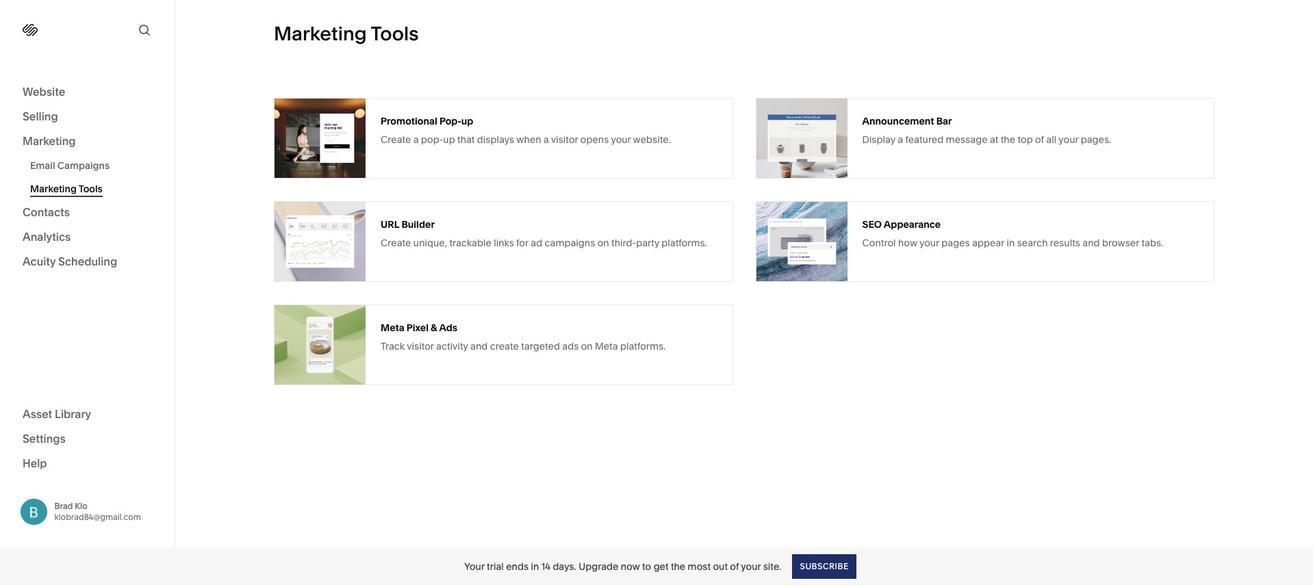 Task type: locate. For each thing, give the bounding box(es) containing it.
0 horizontal spatial and
[[471, 340, 488, 352]]

campaigns
[[545, 237, 596, 249]]

website
[[23, 85, 65, 99]]

1 horizontal spatial the
[[1001, 133, 1016, 146]]

1 horizontal spatial meta
[[595, 340, 618, 352]]

2 create from the top
[[381, 237, 411, 249]]

promotional pop-up create a pop-up that displays when a visitor opens your website.
[[381, 115, 671, 146]]

in
[[1007, 237, 1015, 249], [531, 561, 539, 573]]

visitor
[[551, 133, 578, 146], [407, 340, 434, 352]]

ads
[[439, 322, 458, 334]]

0 vertical spatial visitor
[[551, 133, 578, 146]]

1 vertical spatial of
[[730, 561, 739, 573]]

asset library
[[23, 407, 91, 421]]

platforms. inside the meta pixel & ads track visitor activity and create targeted ads on meta platforms.
[[621, 340, 666, 352]]

on right the ads
[[581, 340, 593, 352]]

1 vertical spatial meta
[[595, 340, 618, 352]]

results
[[1051, 237, 1081, 249]]

in left search
[[1007, 237, 1015, 249]]

0 vertical spatial platforms.
[[662, 237, 707, 249]]

party
[[637, 237, 660, 249]]

on
[[598, 237, 610, 249], [581, 340, 593, 352]]

1 horizontal spatial on
[[598, 237, 610, 249]]

upgrade
[[579, 561, 619, 573]]

&
[[431, 322, 438, 334]]

a left 'pop-'
[[414, 133, 419, 146]]

on inside url builder create unique, trackable links for ad campaigns on third-party platforms.
[[598, 237, 610, 249]]

create down url
[[381, 237, 411, 249]]

2 a from the left
[[544, 133, 549, 146]]

and
[[1083, 237, 1101, 249], [471, 340, 488, 352]]

0 horizontal spatial on
[[581, 340, 593, 352]]

visitor down pixel
[[407, 340, 434, 352]]

0 vertical spatial tools
[[371, 22, 419, 45]]

0 vertical spatial in
[[1007, 237, 1015, 249]]

a inside announcement bar display a featured message at the top of all your pages.
[[898, 133, 904, 146]]

1 vertical spatial up
[[443, 133, 455, 146]]

selling
[[23, 110, 58, 123]]

and left create
[[471, 340, 488, 352]]

the right get
[[671, 561, 686, 573]]

1 horizontal spatial in
[[1007, 237, 1015, 249]]

acuity scheduling
[[23, 255, 117, 269]]

site.
[[764, 561, 782, 573]]

0 horizontal spatial visitor
[[407, 340, 434, 352]]

meta pixel & ads track visitor activity and create targeted ads on meta platforms.
[[381, 322, 666, 352]]

marketing tools link
[[30, 177, 160, 201]]

pages.
[[1081, 133, 1112, 146]]

0 horizontal spatial meta
[[381, 322, 405, 334]]

brad
[[54, 501, 73, 512]]

contacts link
[[23, 205, 152, 221]]

1 horizontal spatial a
[[544, 133, 549, 146]]

meta
[[381, 322, 405, 334], [595, 340, 618, 352]]

on inside the meta pixel & ads track visitor activity and create targeted ads on meta platforms.
[[581, 340, 593, 352]]

a down announcement on the top right of page
[[898, 133, 904, 146]]

tabs.
[[1142, 237, 1164, 249]]

0 vertical spatial up
[[462, 115, 474, 127]]

the
[[1001, 133, 1016, 146], [671, 561, 686, 573]]

help link
[[23, 456, 47, 471]]

meta right the ads
[[595, 340, 618, 352]]

and inside seo appearance control how your pages appear in search results and browser tabs.
[[1083, 237, 1101, 249]]

of right "out"
[[730, 561, 739, 573]]

create
[[381, 133, 411, 146], [381, 237, 411, 249]]

platforms.
[[662, 237, 707, 249], [621, 340, 666, 352]]

links
[[494, 237, 514, 249]]

up up that
[[462, 115, 474, 127]]

announcement
[[863, 115, 935, 127]]

of left all
[[1036, 133, 1045, 146]]

1 vertical spatial and
[[471, 340, 488, 352]]

marketing
[[274, 22, 367, 45], [23, 134, 76, 148], [30, 183, 77, 195]]

your
[[611, 133, 631, 146], [1059, 133, 1079, 146], [920, 237, 940, 249], [741, 561, 761, 573]]

email
[[30, 160, 55, 172]]

1 a from the left
[[414, 133, 419, 146]]

1 horizontal spatial visitor
[[551, 133, 578, 146]]

email campaigns
[[30, 160, 110, 172]]

create inside promotional pop-up create a pop-up that displays when a visitor opens your website.
[[381, 133, 411, 146]]

analytics
[[23, 230, 71, 244]]

0 horizontal spatial in
[[531, 561, 539, 573]]

visitor inside promotional pop-up create a pop-up that displays when a visitor opens your website.
[[551, 133, 578, 146]]

1 create from the top
[[381, 133, 411, 146]]

1 horizontal spatial and
[[1083, 237, 1101, 249]]

1 vertical spatial the
[[671, 561, 686, 573]]

browser
[[1103, 237, 1140, 249]]

create down promotional
[[381, 133, 411, 146]]

14
[[542, 561, 551, 573]]

up left that
[[443, 133, 455, 146]]

help
[[23, 457, 47, 470]]

meta up track
[[381, 322, 405, 334]]

0 vertical spatial create
[[381, 133, 411, 146]]

1 horizontal spatial of
[[1036, 133, 1045, 146]]

1 vertical spatial on
[[581, 340, 593, 352]]

2 horizontal spatial a
[[898, 133, 904, 146]]

1 vertical spatial marketing tools
[[30, 183, 103, 195]]

marketing tools
[[274, 22, 419, 45], [30, 183, 103, 195]]

0 vertical spatial and
[[1083, 237, 1101, 249]]

0 horizontal spatial the
[[671, 561, 686, 573]]

the right at
[[1001, 133, 1016, 146]]

1 vertical spatial tools
[[79, 183, 103, 195]]

now
[[621, 561, 640, 573]]

1 vertical spatial platforms.
[[621, 340, 666, 352]]

bar
[[937, 115, 953, 127]]

visitor left opens
[[551, 133, 578, 146]]

up
[[462, 115, 474, 127], [443, 133, 455, 146]]

your right how
[[920, 237, 940, 249]]

seo
[[863, 218, 882, 231]]

in left 14
[[531, 561, 539, 573]]

your right opens
[[611, 133, 631, 146]]

displays
[[477, 133, 515, 146]]

klobrad84@gmail.com
[[54, 512, 141, 523]]

0 vertical spatial of
[[1036, 133, 1045, 146]]

acuity scheduling link
[[23, 254, 152, 271]]

a right when at left
[[544, 133, 549, 146]]

url
[[381, 218, 400, 231]]

0 vertical spatial on
[[598, 237, 610, 249]]

1 vertical spatial visitor
[[407, 340, 434, 352]]

days.
[[553, 561, 577, 573]]

0 horizontal spatial marketing tools
[[30, 183, 103, 195]]

on left third-
[[598, 237, 610, 249]]

1 horizontal spatial marketing tools
[[274, 22, 419, 45]]

your right all
[[1059, 133, 1079, 146]]

and right results at top right
[[1083, 237, 1101, 249]]

selling link
[[23, 109, 152, 125]]

2 vertical spatial marketing
[[30, 183, 77, 195]]

analytics link
[[23, 229, 152, 246]]

0 vertical spatial the
[[1001, 133, 1016, 146]]

0 horizontal spatial a
[[414, 133, 419, 146]]

3 a from the left
[[898, 133, 904, 146]]

of
[[1036, 133, 1045, 146], [730, 561, 739, 573]]

1 vertical spatial create
[[381, 237, 411, 249]]



Task type: describe. For each thing, give the bounding box(es) containing it.
third-
[[612, 237, 637, 249]]

builder
[[402, 218, 435, 231]]

your inside promotional pop-up create a pop-up that displays when a visitor opens your website.
[[611, 133, 631, 146]]

pages
[[942, 237, 970, 249]]

opens
[[581, 133, 609, 146]]

targeted
[[521, 340, 560, 352]]

top
[[1018, 133, 1033, 146]]

ends
[[506, 561, 529, 573]]

and inside the meta pixel & ads track visitor activity and create targeted ads on meta platforms.
[[471, 340, 488, 352]]

for
[[517, 237, 529, 249]]

asset
[[23, 407, 52, 421]]

marketing link
[[23, 134, 152, 150]]

message
[[946, 133, 988, 146]]

acuity
[[23, 255, 56, 269]]

create inside url builder create unique, trackable links for ad campaigns on third-party platforms.
[[381, 237, 411, 249]]

unique,
[[414, 237, 447, 249]]

settings
[[23, 432, 66, 446]]

control
[[863, 237, 896, 249]]

at
[[991, 133, 999, 146]]

how
[[899, 237, 918, 249]]

0 vertical spatial marketing
[[274, 22, 367, 45]]

get
[[654, 561, 669, 573]]

asset library link
[[23, 407, 152, 423]]

promotional
[[381, 115, 438, 127]]

visitor inside the meta pixel & ads track visitor activity and create targeted ads on meta platforms.
[[407, 340, 434, 352]]

trial
[[487, 561, 504, 573]]

brad klo klobrad84@gmail.com
[[54, 501, 141, 523]]

0 horizontal spatial of
[[730, 561, 739, 573]]

announcement bar display a featured message at the top of all your pages.
[[863, 115, 1112, 146]]

create
[[490, 340, 519, 352]]

0 vertical spatial marketing tools
[[274, 22, 419, 45]]

that
[[458, 133, 475, 146]]

your
[[465, 561, 485, 573]]

1 vertical spatial in
[[531, 561, 539, 573]]

email campaigns link
[[30, 154, 160, 177]]

1 vertical spatial marketing
[[23, 134, 76, 148]]

display
[[863, 133, 896, 146]]

platforms. inside url builder create unique, trackable links for ad campaigns on third-party platforms.
[[662, 237, 707, 249]]

0 vertical spatial meta
[[381, 322, 405, 334]]

scheduling
[[58, 255, 117, 269]]

trackable
[[450, 237, 492, 249]]

0 horizontal spatial up
[[443, 133, 455, 146]]

of inside announcement bar display a featured message at the top of all your pages.
[[1036, 133, 1045, 146]]

1 horizontal spatial up
[[462, 115, 474, 127]]

campaigns
[[57, 160, 110, 172]]

1 horizontal spatial tools
[[371, 22, 419, 45]]

when
[[517, 133, 542, 146]]

the inside announcement bar display a featured message at the top of all your pages.
[[1001, 133, 1016, 146]]

ad
[[531, 237, 543, 249]]

settings link
[[23, 431, 152, 448]]

website link
[[23, 84, 152, 101]]

in inside seo appearance control how your pages appear in search results and browser tabs.
[[1007, 237, 1015, 249]]

library
[[55, 407, 91, 421]]

pixel
[[407, 322, 429, 334]]

most
[[688, 561, 711, 573]]

your inside seo appearance control how your pages appear in search results and browser tabs.
[[920, 237, 940, 249]]

search
[[1018, 237, 1048, 249]]

pop-
[[421, 133, 443, 146]]

appearance
[[884, 218, 941, 231]]

klo
[[75, 501, 87, 512]]

your trial ends in 14 days. upgrade now to get the most out of your site.
[[465, 561, 782, 573]]

url builder create unique, trackable links for ad campaigns on third-party platforms.
[[381, 218, 707, 249]]

contacts
[[23, 206, 70, 219]]

all
[[1047, 133, 1057, 146]]

featured
[[906, 133, 944, 146]]

ads
[[563, 340, 579, 352]]

0 horizontal spatial tools
[[79, 183, 103, 195]]

to
[[643, 561, 652, 573]]

your inside announcement bar display a featured message at the top of all your pages.
[[1059, 133, 1079, 146]]

seo appearance control how your pages appear in search results and browser tabs.
[[863, 218, 1164, 249]]

subscribe button
[[793, 555, 857, 579]]

your left site.
[[741, 561, 761, 573]]

track
[[381, 340, 405, 352]]

appear
[[973, 237, 1005, 249]]

out
[[713, 561, 728, 573]]

pop-
[[440, 115, 462, 127]]

website.
[[633, 133, 671, 146]]

subscribe
[[800, 561, 849, 572]]

activity
[[436, 340, 468, 352]]



Task type: vqa. For each thing, say whether or not it's contained in the screenshot.
"cards" in the Help customers always pick the right gift by adding gift cards to your site.
no



